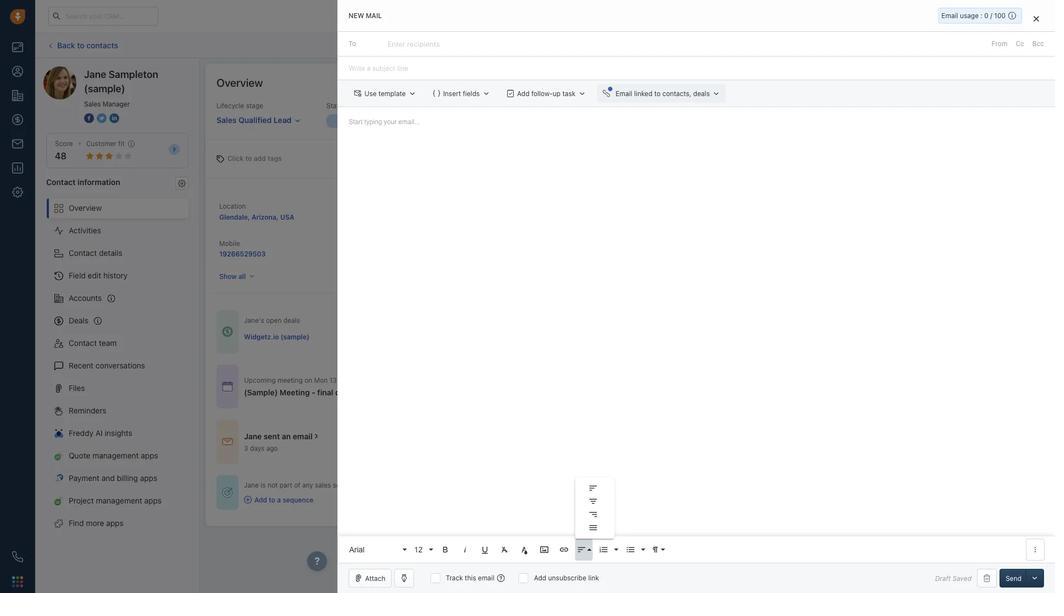Task type: describe. For each thing, give the bounding box(es) containing it.
contact information
[[46, 177, 120, 186]]

field
[[69, 271, 86, 280]]

the
[[400, 388, 412, 397]]

new for new
[[382, 117, 396, 125]]

all
[[238, 273, 246, 280]]

mobile 19266529503
[[219, 240, 266, 258]]

mon
[[314, 376, 328, 384]]

container_wx8msf4aqz5i3rn1 image for jane's open deals
[[222, 327, 233, 338]]

sequence.
[[333, 482, 365, 489]]

sampleton
[[109, 68, 158, 80]]

new mail
[[349, 12, 382, 20]]

send
[[1006, 575, 1022, 582]]

use
[[365, 90, 377, 97]]

lifecycle stage
[[217, 102, 263, 110]]

discussion
[[335, 388, 375, 397]]

italic (⌘i) image
[[460, 545, 470, 555]]

unordered list image
[[626, 545, 635, 555]]

project management apps
[[69, 497, 162, 506]]

find
[[69, 519, 84, 528]]

deal inside button
[[982, 41, 995, 49]]

48
[[55, 151, 66, 161]]

glendale, arizona, usa link
[[219, 213, 294, 221]]

0 horizontal spatial deals
[[283, 317, 300, 325]]

use template button
[[349, 84, 422, 103]]

status
[[326, 102, 346, 110]]

field edit history
[[69, 271, 128, 280]]

information
[[78, 177, 120, 186]]

quote management apps
[[69, 451, 158, 461]]

this
[[465, 575, 476, 582]]

to for add to a sequence
[[269, 496, 275, 504]]

contact for contact team
[[69, 339, 97, 348]]

container_wx8msf4aqz5i3rn1 image for upcoming meeting on mon 13 nov, 2023 from 23:30 to wed 15 nov, 2023 at 00:00
[[222, 381, 233, 392]]

stage
[[246, 102, 263, 110]]

deal inside the upcoming meeting on mon 13 nov, 2023 from 23:30 to wed 15 nov, 2023 at 00:00 (sample) meeting - final discussion about the deal
[[414, 388, 430, 397]]

align left image
[[588, 484, 598, 493]]

attach
[[365, 575, 385, 582]]

to inside 'button'
[[654, 90, 661, 97]]

0 vertical spatial overview
[[217, 76, 263, 89]]

freddy ai insights
[[69, 429, 132, 438]]

mng settings image
[[178, 180, 186, 187]]

insert fields button
[[427, 84, 496, 103]]

location
[[219, 202, 246, 210]]

-
[[312, 388, 315, 397]]

to for click to add tags
[[245, 155, 252, 162]]

48 button
[[55, 151, 66, 161]]

13
[[330, 376, 337, 384]]

19266529503 link
[[219, 250, 266, 258]]

jane for jane sent an email 3 days ago
[[244, 432, 262, 441]]

insert fields
[[443, 90, 480, 97]]

upcoming
[[244, 376, 276, 384]]

container_wx8msf4aqz5i3rn1 image
[[244, 496, 252, 504]]

sales qualified lead link
[[217, 111, 301, 126]]

jane sampleton (sample)
[[84, 68, 158, 94]]

widgetz.io
[[244, 333, 279, 341]]

lead
[[274, 115, 291, 125]]

close image
[[1034, 15, 1039, 22]]

new link
[[326, 114, 445, 128]]

cc
[[1016, 40, 1024, 48]]

1 vertical spatial (sample)
[[281, 333, 309, 341]]

linked
[[634, 90, 652, 97]]

email for email usage : 0 / 100
[[942, 12, 958, 20]]

customize
[[970, 79, 1003, 86]]

meeting
[[278, 376, 303, 384]]

apps for find more apps
[[106, 519, 123, 528]]

management for quote
[[92, 451, 139, 461]]

Enter recipients text field
[[388, 35, 442, 53]]

ai
[[96, 429, 103, 438]]

contact for contact information
[[46, 177, 76, 186]]

1 vertical spatial overview
[[69, 204, 102, 213]]

phone image
[[12, 552, 23, 563]]

back to contacts
[[57, 41, 118, 50]]

insights
[[105, 429, 132, 438]]

tags
[[268, 155, 282, 162]]

any
[[302, 482, 313, 489]]

follow-
[[531, 90, 553, 97]]

show
[[219, 273, 237, 280]]

fields
[[463, 90, 480, 97]]

jane is not part of any sales sequence.
[[244, 482, 365, 489]]

track
[[446, 575, 463, 582]]

sales qualified lead
[[217, 115, 291, 125]]

3
[[244, 445, 248, 452]]

open
[[266, 317, 282, 325]]

email inside jane sent an email 3 days ago
[[293, 432, 313, 441]]

insert link (⌘k) image
[[559, 545, 569, 555]]

new for new mail
[[349, 12, 364, 20]]

widgetz.io (sample) link
[[244, 332, 309, 342]]

contacts
[[86, 41, 118, 50]]

to for back to contacts
[[77, 41, 84, 50]]

Search your CRM... text field
[[48, 7, 158, 26]]

find more apps
[[69, 519, 123, 528]]

15
[[433, 376, 440, 384]]

align justify image
[[588, 523, 598, 533]]

management for project
[[96, 497, 142, 506]]

from
[[992, 40, 1007, 48]]

freshworks switcher image
[[12, 577, 23, 588]]

not
[[268, 482, 278, 489]]

add for add deal
[[967, 41, 980, 49]]

back to contacts link
[[46, 37, 119, 54]]

mobile
[[219, 240, 240, 248]]

0
[[984, 12, 989, 20]]

email linked to contacts, deals button
[[597, 84, 726, 103]]

and
[[102, 474, 115, 483]]

lifecycle
[[217, 102, 244, 110]]

days
[[250, 445, 264, 452]]

manager
[[103, 100, 130, 108]]

customer fit
[[86, 140, 125, 148]]

a
[[277, 496, 281, 504]]

about
[[377, 388, 398, 397]]

reminders
[[69, 406, 106, 415]]



Task type: locate. For each thing, give the bounding box(es) containing it.
19266529503
[[219, 250, 266, 258]]

0 horizontal spatial overview
[[69, 204, 102, 213]]

meeting
[[280, 388, 310, 397]]

1 horizontal spatial email
[[942, 12, 958, 20]]

Write a subject line text field
[[338, 57, 1055, 80]]

underline (⌘u) image
[[480, 545, 490, 555]]

deal
[[982, 41, 995, 49], [414, 388, 430, 397]]

email right an
[[293, 432, 313, 441]]

0 horizontal spatial deal
[[414, 388, 430, 397]]

1 vertical spatial deal
[[414, 388, 430, 397]]

wed
[[417, 376, 431, 384]]

paragraph format image
[[650, 545, 660, 555]]

contact for contact details
[[69, 249, 97, 258]]

email left linked
[[616, 90, 632, 97]]

accounts
[[69, 294, 102, 303]]

management up the payment and billing apps
[[92, 451, 139, 461]]

deals
[[69, 316, 88, 325]]

sales for sales qualified lead
[[217, 115, 237, 125]]

attach button
[[349, 569, 391, 588]]

to inside the upcoming meeting on mon 13 nov, 2023 from 23:30 to wed 15 nov, 2023 at 00:00 (sample) meeting - final discussion about the deal
[[409, 376, 415, 384]]

1 nov, from the left
[[339, 376, 352, 384]]

task
[[562, 90, 576, 97]]

0 vertical spatial management
[[92, 451, 139, 461]]

12
[[414, 546, 423, 554]]

arizona,
[[252, 213, 278, 221]]

0 vertical spatial contact
[[46, 177, 76, 186]]

deals right the contacts,
[[693, 90, 710, 97]]

fit
[[118, 140, 125, 148]]

apps up the payment and billing apps
[[141, 451, 158, 461]]

apps down the payment and billing apps
[[144, 497, 162, 506]]

2 vertical spatial jane
[[244, 482, 259, 489]]

new inside dialog
[[349, 12, 364, 20]]

saved
[[953, 575, 972, 582]]

phone element
[[7, 546, 29, 568]]

overview
[[217, 76, 263, 89], [69, 204, 102, 213]]

text color image
[[520, 545, 529, 555]]

jane inside jane sent an email 3 days ago
[[244, 432, 262, 441]]

1 vertical spatial management
[[96, 497, 142, 506]]

add left from
[[967, 41, 980, 49]]

1 horizontal spatial deals
[[693, 90, 710, 97]]

email inside 'button'
[[616, 90, 632, 97]]

sales manager
[[84, 100, 130, 108]]

add deal
[[967, 41, 995, 49]]

click
[[228, 155, 244, 162]]

add for add follow-up task
[[517, 90, 529, 97]]

add to a sequence
[[254, 496, 314, 504]]

0 vertical spatial email
[[293, 432, 313, 441]]

2023 up discussion
[[354, 376, 370, 384]]

/
[[990, 12, 992, 20]]

add follow-up task
[[517, 90, 576, 97]]

add for add unsubscribe link
[[534, 575, 546, 582]]

to right linked
[[654, 90, 661, 97]]

contact down activities
[[69, 249, 97, 258]]

0 vertical spatial email
[[942, 12, 958, 20]]

1 vertical spatial contact
[[69, 249, 97, 258]]

application containing arial
[[338, 107, 1055, 563]]

container_wx8msf4aqz5i3rn1 image left container_wx8msf4aqz5i3rn1 image
[[222, 487, 233, 498]]

management
[[92, 451, 139, 461], [96, 497, 142, 506]]

jane
[[84, 68, 106, 80], [244, 432, 262, 441], [244, 482, 259, 489]]

0 horizontal spatial 2023
[[354, 376, 370, 384]]

unsubscribe
[[548, 575, 586, 582]]

jane left is
[[244, 482, 259, 489]]

score 48
[[55, 140, 73, 161]]

nov, right 13
[[339, 376, 352, 384]]

1 vertical spatial jane
[[244, 432, 262, 441]]

add left unsubscribe
[[534, 575, 546, 582]]

payment and billing apps
[[69, 474, 157, 483]]

add follow-up task button
[[501, 84, 591, 103], [501, 84, 591, 103]]

bcc
[[1032, 40, 1044, 48]]

new left mail
[[349, 12, 364, 20]]

email inside dialog
[[478, 575, 494, 582]]

jane inside 'jane sampleton (sample)'
[[84, 68, 106, 80]]

management down the payment and billing apps
[[96, 497, 142, 506]]

add deal button
[[951, 36, 1000, 55]]

0 vertical spatial jane
[[84, 68, 106, 80]]

email image
[[946, 12, 954, 21]]

ago
[[266, 445, 278, 452]]

history
[[103, 271, 128, 280]]

overview up activities
[[69, 204, 102, 213]]

2 nov, from the left
[[442, 376, 455, 384]]

jane for jane is not part of any sales sequence.
[[244, 482, 259, 489]]

email right "this"
[[478, 575, 494, 582]]

(sample)
[[84, 82, 125, 94], [281, 333, 309, 341]]

arial button
[[345, 539, 408, 561]]

insert
[[443, 90, 461, 97]]

overview up lifecycle stage
[[217, 76, 263, 89]]

0 vertical spatial deal
[[982, 41, 995, 49]]

0 horizontal spatial nov,
[[339, 376, 352, 384]]

add unsubscribe link
[[534, 575, 599, 582]]

0 horizontal spatial (sample)
[[84, 82, 125, 94]]

freddy
[[69, 429, 93, 438]]

new inside new link
[[382, 117, 396, 125]]

jane up the days
[[244, 432, 262, 441]]

contact up recent
[[69, 339, 97, 348]]

1 vertical spatial new
[[382, 117, 396, 125]]

email left usage
[[942, 12, 958, 20]]

1 horizontal spatial nov,
[[442, 376, 455, 384]]

email
[[293, 432, 313, 441], [478, 575, 494, 582]]

apps for project management apps
[[144, 497, 162, 506]]

1 2023 from the left
[[354, 376, 370, 384]]

billing
[[117, 474, 138, 483]]

3 container_wx8msf4aqz5i3rn1 image from the top
[[222, 437, 233, 448]]

jane for jane sampleton (sample)
[[84, 68, 106, 80]]

deal down wed
[[414, 388, 430, 397]]

click to add tags
[[228, 155, 282, 162]]

add right container_wx8msf4aqz5i3rn1 image
[[254, 496, 267, 504]]

nov, right '15'
[[442, 376, 455, 384]]

show all
[[219, 273, 246, 280]]

track this email
[[446, 575, 494, 582]]

4 container_wx8msf4aqz5i3rn1 image from the top
[[222, 487, 233, 498]]

1 vertical spatial sales
[[217, 115, 237, 125]]

2 container_wx8msf4aqz5i3rn1 image from the top
[[222, 381, 233, 392]]

edit
[[88, 271, 101, 280]]

new down template
[[382, 117, 396, 125]]

usage
[[960, 12, 979, 20]]

1 horizontal spatial email
[[478, 575, 494, 582]]

container_wx8msf4aqz5i3rn1 image left widgetz.io at the left bottom of page
[[222, 327, 233, 338]]

align center image
[[588, 497, 598, 507]]

1 vertical spatial email
[[478, 575, 494, 582]]

customer
[[86, 140, 116, 148]]

project
[[69, 497, 94, 506]]

contact down '48' "button"
[[46, 177, 76, 186]]

deals right open
[[283, 317, 300, 325]]

to
[[349, 40, 356, 48]]

recent
[[69, 361, 93, 370]]

contact
[[46, 177, 76, 186], [69, 249, 97, 258], [69, 339, 97, 348]]

2 2023 from the left
[[457, 376, 473, 384]]

apps
[[141, 451, 158, 461], [140, 474, 157, 483], [144, 497, 162, 506], [106, 519, 123, 528]]

insert image (⌘p) image
[[539, 545, 549, 555]]

apps right the billing
[[140, 474, 157, 483]]

mail
[[366, 12, 382, 20]]

use template
[[365, 90, 406, 97]]

1 horizontal spatial overview
[[217, 76, 263, 89]]

0 horizontal spatial new
[[349, 12, 364, 20]]

0 vertical spatial (sample)
[[84, 82, 125, 94]]

add inside add deal button
[[967, 41, 980, 49]]

to right back
[[77, 41, 84, 50]]

sales for sales manager
[[84, 100, 101, 108]]

container_wx8msf4aqz5i3rn1 image left 3
[[222, 437, 233, 448]]

add inside add to a sequence link
[[254, 496, 267, 504]]

(sample) inside 'jane sampleton (sample)'
[[84, 82, 125, 94]]

dialog containing arial
[[338, 0, 1055, 593]]

apps for quote management apps
[[141, 451, 158, 461]]

jane's open deals
[[244, 317, 300, 325]]

1 horizontal spatial (sample)
[[281, 333, 309, 341]]

upcoming meeting on mon 13 nov, 2023 from 23:30 to wed 15 nov, 2023 at 00:00 (sample) meeting - final discussion about the deal
[[244, 376, 502, 397]]

2 vertical spatial contact
[[69, 339, 97, 348]]

jane sent an email 3 days ago
[[244, 432, 313, 452]]

container_wx8msf4aqz5i3rn1 image left upcoming
[[222, 381, 233, 392]]

to left wed
[[409, 376, 415, 384]]

details
[[99, 249, 122, 258]]

dialog
[[338, 0, 1055, 593]]

container_wx8msf4aqz5i3rn1 image for jane sent an email
[[222, 437, 233, 448]]

back
[[57, 41, 75, 50]]

1 vertical spatial email
[[616, 90, 632, 97]]

to left add
[[245, 155, 252, 162]]

email for email linked to contacts, deals
[[616, 90, 632, 97]]

score
[[55, 140, 73, 148]]

0 vertical spatial sales
[[84, 100, 101, 108]]

apps right more
[[106, 519, 123, 528]]

(sample)
[[244, 388, 278, 397]]

sales
[[315, 482, 331, 489]]

1 vertical spatial deals
[[283, 317, 300, 325]]

draft saved
[[935, 575, 972, 582]]

0 horizontal spatial sales
[[84, 100, 101, 108]]

jane down contacts
[[84, 68, 106, 80]]

0 horizontal spatial email
[[616, 90, 632, 97]]

0 vertical spatial new
[[349, 12, 364, 20]]

facebook circled image
[[84, 112, 94, 124]]

add left follow-
[[517, 90, 529, 97]]

to left a
[[269, 496, 275, 504]]

1 horizontal spatial deal
[[982, 41, 995, 49]]

1 horizontal spatial 2023
[[457, 376, 473, 384]]

twitter circled image
[[97, 112, 107, 124]]

(sample) down open
[[281, 333, 309, 341]]

add
[[254, 155, 266, 162]]

clear formatting image
[[500, 545, 510, 555]]

add for add to a sequence
[[254, 496, 267, 504]]

deals
[[693, 90, 710, 97], [283, 317, 300, 325]]

linkedin circled image
[[109, 112, 119, 124]]

sales up facebook circled icon
[[84, 100, 101, 108]]

0 horizontal spatial email
[[293, 432, 313, 441]]

deals inside 'button'
[[693, 90, 710, 97]]

sales down lifecycle
[[217, 115, 237, 125]]

(sample) up sales manager
[[84, 82, 125, 94]]

align right image
[[588, 510, 598, 520]]

part
[[280, 482, 292, 489]]

container_wx8msf4aqz5i3rn1 image
[[222, 327, 233, 338], [222, 381, 233, 392], [222, 437, 233, 448], [222, 487, 233, 498]]

jane's
[[244, 317, 264, 325]]

1 horizontal spatial sales
[[217, 115, 237, 125]]

1 container_wx8msf4aqz5i3rn1 image from the top
[[222, 327, 233, 338]]

deal down the '0'
[[982, 41, 995, 49]]

more
[[86, 519, 104, 528]]

an
[[282, 432, 291, 441]]

container_wx8msf4aqz5i3rn1 image for jane is not part of any sales sequence.
[[222, 487, 233, 498]]

0 vertical spatial deals
[[693, 90, 710, 97]]

recent conversations
[[69, 361, 145, 370]]

1 horizontal spatial new
[[382, 117, 396, 125]]

team
[[99, 339, 117, 348]]

application
[[338, 107, 1055, 563]]

sequence
[[283, 496, 314, 504]]

2023 left "at"
[[457, 376, 473, 384]]

from
[[372, 376, 387, 384]]



Task type: vqa. For each thing, say whether or not it's contained in the screenshot.
first Gary Orlando from the bottom of the page
no



